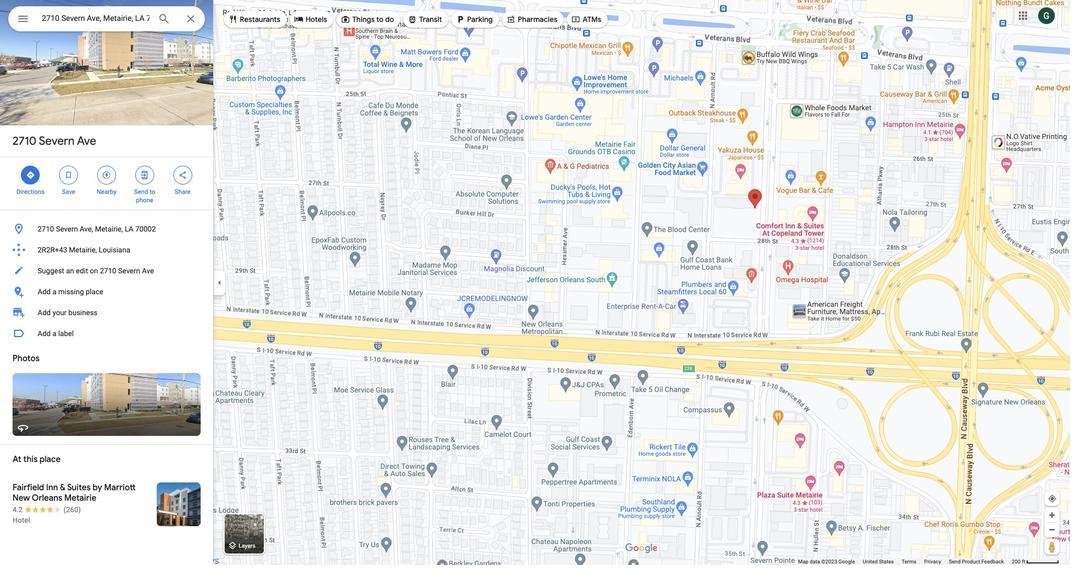 Task type: vqa. For each thing, say whether or not it's contained in the screenshot.


Task type: locate. For each thing, give the bounding box(es) containing it.
 hotels
[[294, 14, 327, 25]]

1 vertical spatial to
[[150, 188, 155, 195]]

0 vertical spatial metairie,
[[95, 225, 123, 233]]

2710
[[13, 134, 36, 148], [38, 225, 54, 233], [100, 267, 116, 275]]

place right "this"
[[40, 454, 61, 465]]

1 vertical spatial ave
[[142, 267, 154, 275]]

2r2r+43
[[38, 246, 67, 254]]

label
[[58, 329, 74, 338]]

0 vertical spatial send
[[134, 188, 148, 195]]

1 a from the top
[[52, 287, 56, 296]]

 atms
[[571, 14, 602, 25]]

0 horizontal spatial send
[[134, 188, 148, 195]]

add for add a label
[[38, 329, 51, 338]]

to left the "do"
[[376, 15, 384, 24]]

metairie,
[[95, 225, 123, 233], [69, 246, 97, 254]]

zoom out image
[[1048, 526, 1056, 534]]

ave up actions for 2710 severn ave region at the top of page
[[77, 134, 96, 148]]

1 horizontal spatial to
[[376, 15, 384, 24]]

severn up 
[[39, 134, 75, 148]]

ave down 70002
[[142, 267, 154, 275]]


[[102, 169, 111, 181]]

1 vertical spatial add
[[38, 308, 51, 317]]

2 vertical spatial 2710
[[100, 267, 116, 275]]

place down on
[[86, 287, 103, 296]]

a left missing
[[52, 287, 56, 296]]

None field
[[42, 12, 149, 25]]

google
[[839, 559, 855, 564]]

restaurants
[[240, 15, 281, 24]]

to
[[376, 15, 384, 24], [150, 188, 155, 195]]

privacy button
[[925, 558, 941, 565]]

suites
[[67, 482, 91, 493]]

by
[[93, 482, 102, 493]]

1 horizontal spatial 2710
[[38, 225, 54, 233]]

&
[[60, 482, 65, 493]]

0 vertical spatial place
[[86, 287, 103, 296]]

0 vertical spatial to
[[376, 15, 384, 24]]

a
[[52, 287, 56, 296], [52, 329, 56, 338]]

severn for ave,
[[56, 225, 78, 233]]

ave
[[77, 134, 96, 148], [142, 267, 154, 275]]

share
[[175, 188, 191, 195]]

united states
[[863, 559, 894, 564]]

2 vertical spatial add
[[38, 329, 51, 338]]

0 vertical spatial 2710
[[13, 134, 36, 148]]

1 vertical spatial send
[[949, 559, 961, 564]]

1 vertical spatial place
[[40, 454, 61, 465]]

severn left ave,
[[56, 225, 78, 233]]

2710 up '2r2r+43'
[[38, 225, 54, 233]]

1 add from the top
[[38, 287, 51, 296]]

0 horizontal spatial to
[[150, 188, 155, 195]]

2r2r+43 metairie, louisiana
[[38, 246, 130, 254]]

show street view coverage image
[[1045, 539, 1060, 555]]

map data ©2023 google
[[798, 559, 855, 564]]

suggest an edit on 2710 severn ave
[[38, 267, 154, 275]]

metairie, left la on the left
[[95, 225, 123, 233]]

add for add a missing place
[[38, 287, 51, 296]]

send up "phone"
[[134, 188, 148, 195]]

new
[[13, 493, 30, 503]]

la
[[125, 225, 134, 233]]

severn down louisiana
[[118, 267, 140, 275]]


[[228, 14, 238, 25]]

at this place
[[13, 454, 61, 465]]

transit
[[419, 15, 442, 24]]

 restaurants
[[228, 14, 281, 25]]

1 vertical spatial severn
[[56, 225, 78, 233]]

2 add from the top
[[38, 308, 51, 317]]

add left 'label'
[[38, 329, 51, 338]]

add left the your
[[38, 308, 51, 317]]

2710 Severn Ave, Metairie, LA 70002 field
[[8, 6, 205, 31]]

send inside send to phone
[[134, 188, 148, 195]]

send left "product"
[[949, 559, 961, 564]]

1 horizontal spatial place
[[86, 287, 103, 296]]

feedback
[[982, 559, 1004, 564]]

add your business
[[38, 308, 98, 317]]

metairie, up edit
[[69, 246, 97, 254]]

0 vertical spatial add
[[38, 287, 51, 296]]

google account: greg robinson  
(robinsongreg175@gmail.com) image
[[1039, 7, 1055, 24]]


[[178, 169, 187, 181]]

0 vertical spatial ave
[[77, 134, 96, 148]]

pharmacies
[[518, 15, 558, 24]]

2710 right on
[[100, 267, 116, 275]]

zoom in image
[[1048, 511, 1056, 519]]

3 add from the top
[[38, 329, 51, 338]]

2 a from the top
[[52, 329, 56, 338]]

1 vertical spatial metairie,
[[69, 246, 97, 254]]

send inside button
[[949, 559, 961, 564]]

0 vertical spatial severn
[[39, 134, 75, 148]]

google maps element
[[0, 0, 1070, 565]]

severn
[[39, 134, 75, 148], [56, 225, 78, 233], [118, 267, 140, 275]]

footer containing map data ©2023 google
[[798, 558, 1012, 565]]

inn
[[46, 482, 58, 493]]

2710 up  at left top
[[13, 134, 36, 148]]

to up "phone"
[[150, 188, 155, 195]]

1 vertical spatial 2710
[[38, 225, 54, 233]]

send
[[134, 188, 148, 195], [949, 559, 961, 564]]

an
[[66, 267, 74, 275]]

a left 'label'
[[52, 329, 56, 338]]

save
[[62, 188, 75, 195]]

photos
[[13, 353, 40, 364]]

hotels
[[306, 15, 327, 24]]

©2023
[[822, 559, 837, 564]]

0 horizontal spatial 2710
[[13, 134, 36, 148]]

add for add your business
[[38, 308, 51, 317]]

1 vertical spatial a
[[52, 329, 56, 338]]

your
[[52, 308, 67, 317]]

footer
[[798, 558, 1012, 565]]

2710 severn ave, metairie, la 70002 button
[[0, 218, 213, 239]]

data
[[810, 559, 820, 564]]

add down suggest
[[38, 287, 51, 296]]

1 horizontal spatial send
[[949, 559, 961, 564]]

 things to do
[[341, 14, 394, 25]]

1 horizontal spatial ave
[[142, 267, 154, 275]]

(260)
[[63, 505, 81, 514]]

2r2r+43 metairie, louisiana button
[[0, 239, 213, 260]]

0 vertical spatial a
[[52, 287, 56, 296]]

200
[[1012, 559, 1021, 564]]

do
[[385, 15, 394, 24]]


[[456, 14, 465, 25]]



Task type: describe. For each thing, give the bounding box(es) containing it.

[[26, 169, 35, 181]]


[[17, 11, 29, 26]]

suggest
[[38, 267, 64, 275]]

2710 for 2710 severn ave
[[13, 134, 36, 148]]

united states button
[[863, 558, 894, 565]]

actions for 2710 severn ave region
[[0, 157, 213, 210]]


[[341, 14, 350, 25]]

fairfield inn & suites by marriott new orleans metairie
[[13, 482, 136, 503]]

louisiana
[[99, 246, 130, 254]]

severn for ave
[[39, 134, 75, 148]]

ave,
[[80, 225, 93, 233]]

this
[[23, 454, 38, 465]]

map
[[798, 559, 809, 564]]

united
[[863, 559, 878, 564]]

 parking
[[456, 14, 493, 25]]

footer inside the google maps element
[[798, 558, 1012, 565]]

send product feedback button
[[949, 558, 1004, 565]]

states
[[879, 559, 894, 564]]

phone
[[136, 197, 153, 204]]

add a missing place
[[38, 287, 103, 296]]

0 horizontal spatial place
[[40, 454, 61, 465]]


[[294, 14, 304, 25]]

add a missing place button
[[0, 281, 213, 302]]

 search field
[[8, 6, 205, 33]]

4.2
[[13, 505, 23, 514]]

none field inside 2710 severn ave, metairie, la 70002 field
[[42, 12, 149, 25]]

0 horizontal spatial ave
[[77, 134, 96, 148]]

ft
[[1022, 559, 1026, 564]]

place inside button
[[86, 287, 103, 296]]

missing
[[58, 287, 84, 296]]

2710 severn ave
[[13, 134, 96, 148]]

business
[[68, 308, 98, 317]]


[[506, 14, 516, 25]]

ave inside button
[[142, 267, 154, 275]]

collapse side panel image
[[214, 277, 225, 288]]


[[140, 169, 149, 181]]

to inside  things to do
[[376, 15, 384, 24]]

edit
[[76, 267, 88, 275]]

2 vertical spatial severn
[[118, 267, 140, 275]]

hotel
[[13, 516, 30, 524]]

2710 for 2710 severn ave, metairie, la 70002
[[38, 225, 54, 233]]

at
[[13, 454, 21, 465]]

metairie
[[64, 493, 96, 503]]

send for send to phone
[[134, 188, 148, 195]]

send product feedback
[[949, 559, 1004, 564]]

parking
[[467, 15, 493, 24]]

2710 severn ave main content
[[0, 0, 213, 565]]

directions
[[16, 188, 45, 195]]

to inside send to phone
[[150, 188, 155, 195]]

2710 severn ave, metairie, la 70002
[[38, 225, 156, 233]]


[[64, 169, 73, 181]]

privacy
[[925, 559, 941, 564]]

things
[[352, 15, 375, 24]]

4.2 stars 260 reviews image
[[13, 504, 81, 515]]

add a label button
[[0, 323, 213, 344]]

send for send product feedback
[[949, 559, 961, 564]]

product
[[962, 559, 981, 564]]

a for missing
[[52, 287, 56, 296]]

suggest an edit on 2710 severn ave button
[[0, 260, 213, 281]]

add a label
[[38, 329, 74, 338]]

terms
[[902, 559, 917, 564]]

orleans
[[32, 493, 62, 503]]

a for label
[[52, 329, 56, 338]]

fairfield
[[13, 482, 44, 493]]

70002
[[135, 225, 156, 233]]


[[408, 14, 417, 25]]

 pharmacies
[[506, 14, 558, 25]]

nearby
[[97, 188, 117, 195]]


[[571, 14, 581, 25]]

200 ft button
[[1012, 559, 1059, 564]]

200 ft
[[1012, 559, 1026, 564]]

layers
[[239, 543, 256, 550]]

atms
[[583, 15, 602, 24]]

terms button
[[902, 558, 917, 565]]

 button
[[8, 6, 38, 33]]

show your location image
[[1048, 494, 1057, 503]]

on
[[90, 267, 98, 275]]

send to phone
[[134, 188, 155, 204]]

add your business link
[[0, 302, 213, 323]]

2 horizontal spatial 2710
[[100, 267, 116, 275]]

marriott
[[104, 482, 136, 493]]

 transit
[[408, 14, 442, 25]]



